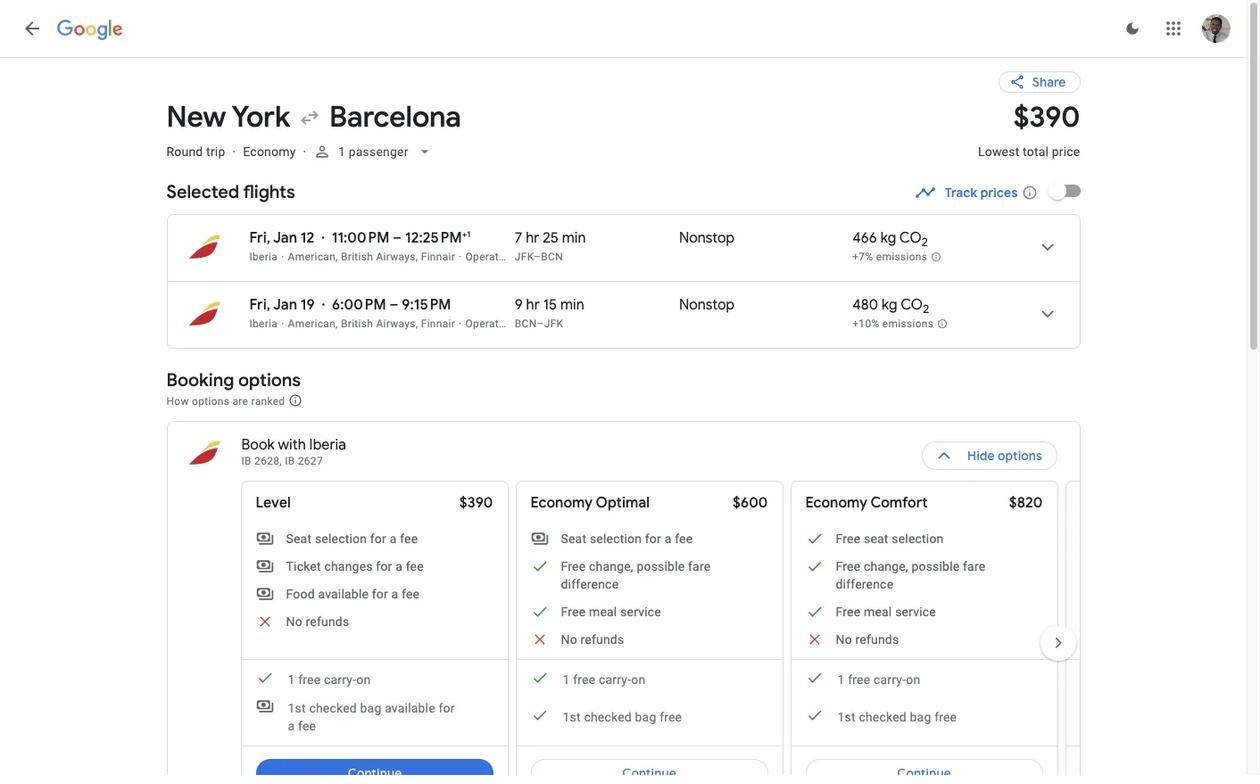 Task type: vqa. For each thing, say whether or not it's contained in the screenshot.
Change appearance icon
yes



Task type: locate. For each thing, give the bounding box(es) containing it.
track prices
[[945, 185, 1018, 201]]

hr inside 7 hr 25 min jfk – bcn
[[526, 229, 540, 247]]

spain
[[606, 251, 634, 263], [606, 318, 634, 330]]

2628,
[[255, 455, 282, 468]]

fri, jan 12
[[250, 229, 315, 247]]

british down departure time: 6:00 pm. text field
[[341, 318, 373, 330]]

1 horizontal spatial seat
[[561, 532, 587, 546]]

go back image
[[21, 18, 43, 39]]

on for economy optimal
[[631, 673, 646, 687]]

carry- for economy optimal
[[599, 673, 631, 687]]

1
[[339, 145, 346, 159], [288, 673, 295, 687], [563, 673, 570, 687], [838, 673, 845, 687]]

1 vertical spatial level
[[577, 318, 603, 330]]

1 vertical spatial hr
[[526, 296, 540, 314]]

2 first checked bag is free element from the left
[[806, 707, 957, 727]]

checked for economy comfort
[[859, 711, 907, 725]]

nonstop flight. element for 7 hr 25 min
[[679, 229, 735, 250]]

1 vertical spatial bcn
[[515, 318, 537, 330]]

barcelona
[[329, 99, 461, 136]]

$390 lowest total price
[[978, 99, 1081, 159]]

3 1 free carry-on from the left
[[838, 673, 921, 687]]

2 by from the top
[[514, 318, 526, 330]]

1 vertical spatial fri,
[[250, 296, 271, 314]]

seat selection for a fee down optimal
[[561, 532, 693, 546]]

by for 7
[[514, 251, 526, 263]]

0 vertical spatial kg
[[881, 229, 897, 247]]

change, down free seat selection
[[864, 560, 909, 574]]

0 horizontal spatial first checked bag is free element
[[531, 707, 682, 727]]

economy down york
[[243, 145, 296, 159]]

possible for economy comfort
[[912, 560, 960, 574]]

1 vertical spatial british
[[341, 318, 373, 330]]

 image left 1 passenger
[[303, 145, 307, 159]]

480
[[853, 296, 879, 314]]

1 horizontal spatial 1st
[[563, 711, 581, 725]]

fee
[[400, 532, 418, 546], [675, 532, 693, 546], [406, 560, 424, 574], [402, 587, 420, 602], [298, 720, 316, 734]]

options for booking
[[238, 370, 301, 392]]

1st checked bag available for a fee
[[288, 702, 455, 734]]

kg inside 466 kg co 2
[[881, 229, 897, 247]]

2 up '+7% emissions'
[[922, 235, 928, 250]]

spain down "total duration 9 hr 15 min." element at top
[[606, 318, 634, 330]]

2 operated by iberia for level spain from the top
[[466, 318, 634, 330]]

jan for 12
[[273, 229, 297, 247]]

selection down optimal
[[590, 532, 642, 546]]

emissions down 466 kg co 2 at the right top
[[876, 251, 928, 264]]

1 horizontal spatial service
[[896, 605, 936, 620]]

jan left 12
[[273, 229, 297, 247]]

1 vertical spatial nonstop
[[679, 296, 735, 314]]

2 horizontal spatial refunds
[[856, 633, 899, 647]]

1st for economy comfort
[[838, 711, 856, 725]]

1 possible from the left
[[637, 560, 685, 574]]

2 jan from the top
[[273, 296, 297, 314]]

book
[[241, 437, 275, 454]]

2 finnair from the top
[[421, 318, 455, 330]]

1 by from the top
[[514, 251, 526, 263]]

0 horizontal spatial carry-
[[324, 673, 356, 687]]

0 vertical spatial spain
[[606, 251, 634, 263]]

possible down free seat selection
[[912, 560, 960, 574]]

2 meal from the left
[[864, 605, 892, 620]]

american, down the 19
[[288, 318, 338, 330]]

1 spain from the top
[[606, 251, 634, 263]]

possible down optimal
[[637, 560, 685, 574]]

1 vertical spatial american, british airways, finnair
[[288, 318, 455, 330]]

free change, possible fare difference
[[561, 560, 711, 592], [836, 560, 986, 592]]

1 horizontal spatial bcn
[[541, 251, 563, 263]]

checked
[[309, 702, 357, 716], [584, 711, 632, 725], [859, 711, 907, 725]]

iberia
[[250, 251, 278, 263], [529, 251, 557, 263], [250, 318, 278, 330], [529, 318, 557, 330], [309, 437, 346, 454]]

1 vertical spatial nonstop flight. element
[[679, 296, 735, 317]]

0 vertical spatial jan
[[273, 229, 297, 247]]

free for level
[[298, 673, 321, 687]]

iberia down 'fri, jan 19'
[[250, 318, 278, 330]]

0 vertical spatial airways,
[[376, 251, 418, 263]]

2 spain from the top
[[606, 318, 634, 330]]

total
[[1023, 145, 1049, 159]]

1st checked bag free
[[563, 711, 682, 725], [838, 711, 957, 725]]

2 american, from the top
[[288, 318, 338, 330]]

emissions
[[876, 251, 928, 264], [883, 318, 934, 330]]

1 hr from the top
[[526, 229, 540, 247]]

1 horizontal spatial carry-
[[599, 673, 631, 687]]

1 horizontal spatial free change, possible fare difference
[[836, 560, 986, 592]]

american, british airways, finnair
[[288, 251, 455, 263], [288, 318, 455, 330]]

change,
[[589, 560, 634, 574], [864, 560, 909, 574]]

american, for 19
[[288, 318, 338, 330]]

0 horizontal spatial free change, possible fare difference
[[561, 560, 711, 592]]

0 vertical spatial operated by iberia for level spain
[[466, 251, 634, 263]]

1 horizontal spatial bag
[[635, 711, 657, 725]]

1 inside 1 passenger popup button
[[339, 145, 346, 159]]

0 vertical spatial available
[[318, 587, 369, 602]]

Arrival time: 9:15 PM. text field
[[402, 296, 451, 314]]

free for economy optimal
[[573, 673, 596, 687]]

2 american, british airways, finnair from the top
[[288, 318, 455, 330]]

2 vertical spatial options
[[999, 448, 1043, 464]]

2 operated from the top
[[466, 318, 511, 330]]

hr
[[526, 229, 540, 247], [526, 296, 540, 314]]

free change, possible fare difference down free seat selection
[[836, 560, 986, 592]]

0 vertical spatial fri,
[[250, 229, 271, 247]]

3 selection from the left
[[892, 532, 944, 546]]

difference for optimal
[[561, 578, 619, 592]]

2 horizontal spatial 1 free carry-on
[[838, 673, 921, 687]]

free meal service for comfort
[[836, 605, 936, 620]]

1 1st checked bag free from the left
[[563, 711, 682, 725]]

bcn
[[541, 251, 563, 263], [515, 318, 537, 330]]

1 horizontal spatial refunds
[[581, 633, 624, 647]]

nonstop
[[679, 229, 735, 247], [679, 296, 735, 314]]

finnair down 9:15 pm text box
[[421, 318, 455, 330]]

1 horizontal spatial available
[[385, 702, 435, 716]]

2 nonstop from the top
[[679, 296, 735, 314]]

1 selection from the left
[[315, 532, 367, 546]]

options down booking
[[192, 395, 230, 408]]

1 free carry-on for economy optimal
[[563, 673, 646, 687]]

difference down economy optimal
[[561, 578, 619, 592]]

level
[[577, 251, 603, 263], [577, 318, 603, 330], [256, 495, 291, 512]]

2 free meal service from the left
[[836, 605, 936, 620]]

hide
[[968, 448, 996, 464]]

1 free carry-on
[[288, 673, 371, 687], [563, 673, 646, 687], [838, 673, 921, 687]]

0 horizontal spatial  image
[[233, 145, 236, 159]]

level down "total duration 9 hr 15 min." element at top
[[577, 318, 603, 330]]

1 jan from the top
[[273, 229, 297, 247]]

ib
[[241, 455, 252, 468], [285, 455, 295, 468]]

options inside dropdown button
[[999, 448, 1043, 464]]

6:00 pm
[[332, 296, 386, 314]]

kg inside 480 kg co 2
[[882, 296, 898, 314]]

airways, down the 11:00 pm – 12:25 pm +1
[[376, 251, 418, 263]]

1 finnair from the top
[[421, 251, 455, 263]]

0 horizontal spatial seat
[[286, 532, 312, 546]]

1 horizontal spatial options
[[238, 370, 301, 392]]

difference down seat
[[836, 578, 894, 592]]

 image right the trip
[[233, 145, 236, 159]]

possible
[[637, 560, 685, 574], [912, 560, 960, 574]]

emissions down 480 kg co 2
[[883, 318, 934, 330]]

1 vertical spatial emissions
[[883, 318, 934, 330]]

1 for economy comfort
[[838, 673, 845, 687]]

2 carry- from the left
[[599, 673, 631, 687]]

New York to Barcelona and back text field
[[166, 99, 957, 136]]

1 seat from the left
[[286, 532, 312, 546]]

0 vertical spatial options
[[238, 370, 301, 392]]

spain for 9 hr 15 min
[[606, 318, 634, 330]]

by down 9 on the left top
[[514, 318, 526, 330]]

2 for 480 kg co
[[923, 302, 930, 317]]

Departure time: 6:00 PM. text field
[[332, 296, 386, 314]]

0 horizontal spatial checked
[[309, 702, 357, 716]]

level down 2628,
[[256, 495, 291, 512]]

operated
[[466, 251, 511, 263], [466, 318, 511, 330]]

min right 25
[[562, 229, 586, 247]]

seat up ticket
[[286, 532, 312, 546]]

$390 for $390
[[459, 495, 493, 512]]

0 horizontal spatial economy
[[243, 145, 296, 159]]

spain down total duration 7 hr 25 min. element
[[606, 251, 634, 263]]

2 fri, from the top
[[250, 296, 271, 314]]

1 vertical spatial min
[[561, 296, 585, 314]]

free change, possible fare difference for economy comfort
[[836, 560, 986, 592]]

1 horizontal spatial change,
[[864, 560, 909, 574]]

economy for economy
[[243, 145, 296, 159]]

no refunds for economy optimal
[[561, 633, 624, 647]]

1 british from the top
[[341, 251, 373, 263]]

– inside 9 hr 15 min bcn – jfk
[[537, 318, 544, 330]]

1 vertical spatial american,
[[288, 318, 338, 330]]

american, british airways, finnair down departure time: 6:00 pm. text field
[[288, 318, 455, 330]]

0 horizontal spatial 1 free carry-on
[[288, 673, 371, 687]]

1 american, british airways, finnair from the top
[[288, 251, 455, 263]]

how options are ranked
[[166, 395, 288, 408]]

25
[[543, 229, 559, 247]]

 image
[[322, 296, 325, 314]]

2 up +10% emissions on the top of page
[[923, 302, 930, 317]]

change, down optimal
[[589, 560, 634, 574]]

no for economy comfort
[[836, 633, 852, 647]]

operated for 7
[[466, 251, 511, 263]]

prices
[[981, 185, 1018, 201]]

1 vertical spatial jfk
[[544, 318, 564, 330]]

2 inside 480 kg co 2
[[923, 302, 930, 317]]

operated left 9 hr 15 min bcn – jfk
[[466, 318, 511, 330]]

2 hr from the top
[[526, 296, 540, 314]]

economy optimal
[[531, 495, 650, 512]]

1 free meal service from the left
[[561, 605, 661, 620]]

2 1st checked bag free from the left
[[838, 711, 957, 725]]

options for hide
[[999, 448, 1043, 464]]

seat selection for a fee for economy optimal
[[561, 532, 693, 546]]

fee inside '1st checked bag available for a fee'
[[298, 720, 316, 734]]

by for 9
[[514, 318, 526, 330]]

service for optimal
[[621, 605, 661, 620]]

jfk down 7
[[515, 251, 534, 263]]

7
[[515, 229, 523, 247]]

2 fare from the left
[[963, 560, 986, 574]]

2 horizontal spatial options
[[999, 448, 1043, 464]]

seat
[[286, 532, 312, 546], [561, 532, 587, 546]]

2 difference from the left
[[836, 578, 894, 592]]

fri, left the 19
[[250, 296, 271, 314]]

selection up changes
[[315, 532, 367, 546]]

free meal service for optimal
[[561, 605, 661, 620]]

selection
[[315, 532, 367, 546], [590, 532, 642, 546], [892, 532, 944, 546]]

0 horizontal spatial 1st
[[288, 702, 306, 716]]

american, for 12
[[288, 251, 338, 263]]

iberia up 2627
[[309, 437, 346, 454]]

1 fare from the left
[[688, 560, 711, 574]]

1 on from the left
[[356, 673, 371, 687]]

1 horizontal spatial 1 free carry-on
[[563, 673, 646, 687]]

1 vertical spatial finnair
[[421, 318, 455, 330]]

3 on from the left
[[906, 673, 921, 687]]

economy left optimal
[[531, 495, 593, 512]]

seat selection for a fee up ticket changes for a fee
[[286, 532, 418, 546]]

0 horizontal spatial meal
[[589, 605, 617, 620]]

seat down economy optimal
[[561, 532, 587, 546]]

1 horizontal spatial $390
[[1014, 99, 1081, 136]]

fare
[[688, 560, 711, 574], [963, 560, 986, 574]]

1 vertical spatial by
[[514, 318, 526, 330]]

+10% emissions
[[853, 318, 934, 330]]

1 horizontal spatial meal
[[864, 605, 892, 620]]

kg up '+7% emissions'
[[881, 229, 897, 247]]

2 selection from the left
[[590, 532, 642, 546]]

iberia down 15
[[529, 318, 557, 330]]

min inside 7 hr 25 min jfk – bcn
[[562, 229, 586, 247]]

iberia inside "book with iberia ib 2628, ib 2627"
[[309, 437, 346, 454]]

nonstop flight. element
[[679, 229, 735, 250], [679, 296, 735, 317]]

bcn down 9 on the left top
[[515, 318, 537, 330]]

1st inside '1st checked bag available for a fee'
[[288, 702, 306, 716]]

list containing fri, jan 12
[[167, 215, 1080, 348]]

seat selection for a fee
[[286, 532, 418, 546], [561, 532, 693, 546]]

2 seat from the left
[[561, 532, 587, 546]]

2 horizontal spatial carry-
[[874, 673, 906, 687]]

operated for 9
[[466, 318, 511, 330]]

1 airways, from the top
[[376, 251, 418, 263]]

fri, down flights
[[250, 229, 271, 247]]

track
[[945, 185, 978, 201]]

2 horizontal spatial no refunds
[[836, 633, 899, 647]]

0 horizontal spatial refunds
[[306, 615, 349, 629]]

new york
[[166, 99, 290, 136]]

0 horizontal spatial no
[[286, 615, 303, 629]]

1 vertical spatial jan
[[273, 296, 297, 314]]

0 horizontal spatial 1st checked bag free
[[563, 711, 682, 725]]

selected flights
[[166, 181, 295, 204]]

1 carry- from the left
[[324, 673, 356, 687]]

2 on from the left
[[631, 673, 646, 687]]

for
[[560, 251, 574, 263], [560, 318, 574, 330], [370, 532, 387, 546], [645, 532, 661, 546], [376, 560, 392, 574], [372, 587, 388, 602], [439, 702, 455, 716]]

share button
[[999, 71, 1081, 93]]

seat for economy optimal
[[561, 532, 587, 546]]

nonstop for 9 hr 15 min
[[679, 296, 735, 314]]

1 passenger button
[[307, 130, 441, 173]]

1 horizontal spatial first checked bag is free element
[[806, 707, 957, 727]]

first checked bag is free element for comfort
[[806, 707, 957, 727]]

on
[[356, 673, 371, 687], [631, 673, 646, 687], [906, 673, 921, 687]]

changes
[[324, 560, 373, 574]]

1 for level
[[288, 673, 295, 687]]

operated by iberia for level spain for 25
[[466, 251, 634, 263]]

no for level
[[286, 615, 303, 629]]

hr right 7
[[526, 229, 540, 247]]

hr inside 9 hr 15 min bcn – jfk
[[526, 296, 540, 314]]

1 horizontal spatial seat selection for a fee
[[561, 532, 693, 546]]

1 horizontal spatial fare
[[963, 560, 986, 574]]

british for fri, jan 12
[[341, 251, 373, 263]]

airways, down 6:00 pm – 9:15 pm
[[376, 318, 418, 330]]

jfk
[[515, 251, 534, 263], [544, 318, 564, 330]]

2 seat selection for a fee from the left
[[561, 532, 693, 546]]

1 vertical spatial airways,
[[376, 318, 418, 330]]

2 airways, from the top
[[376, 318, 418, 330]]

selection for level
[[315, 532, 367, 546]]

0 horizontal spatial seat selection for a fee
[[286, 532, 418, 546]]

0 horizontal spatial fare
[[688, 560, 711, 574]]

trip
[[206, 145, 225, 159]]

1 vertical spatial spain
[[606, 318, 634, 330]]

available inside '1st checked bag available for a fee'
[[385, 702, 435, 716]]

operated down '+1'
[[466, 251, 511, 263]]

1 difference from the left
[[561, 578, 619, 592]]

american, british airways, finnair down departure time: 11:00 pm. text box
[[288, 251, 455, 263]]

departing flight on friday, january 12. leaves john f. kennedy international airport at 11:00 pm on friday, january 12 and arrives at josep tarradellas barcelona-el prat airport at 12:25 pm on saturday, january 13. element
[[250, 229, 471, 247]]

airways,
[[376, 251, 418, 263], [376, 318, 418, 330]]

1 horizontal spatial difference
[[836, 578, 894, 592]]

main content containing new york
[[166, 57, 1261, 776]]

ib down book
[[241, 455, 252, 468]]

2 horizontal spatial checked
[[859, 711, 907, 725]]

0 vertical spatial bcn
[[541, 251, 563, 263]]

1 horizontal spatial jfk
[[544, 318, 564, 330]]

1 nonstop from the top
[[679, 229, 735, 247]]

1 fri, from the top
[[250, 229, 271, 247]]

hr right 9 on the left top
[[526, 296, 540, 314]]

options up ranked
[[238, 370, 301, 392]]

round
[[166, 145, 203, 159]]

difference
[[561, 578, 619, 592], [836, 578, 894, 592]]

2 vertical spatial level
[[256, 495, 291, 512]]

kg up +10% emissions on the top of page
[[882, 296, 898, 314]]

2 inside 466 kg co 2
[[922, 235, 928, 250]]

1 meal from the left
[[589, 605, 617, 620]]

3 carry- from the left
[[874, 673, 906, 687]]

list
[[167, 215, 1080, 348]]

1 horizontal spatial no
[[561, 633, 577, 647]]

2 service from the left
[[896, 605, 936, 620]]

0 vertical spatial american, british airways, finnair
[[288, 251, 455, 263]]

2 horizontal spatial 1st
[[838, 711, 856, 725]]

1 vertical spatial $390
[[459, 495, 493, 512]]

$390
[[1014, 99, 1081, 136], [459, 495, 493, 512]]

1 change, from the left
[[589, 560, 634, 574]]

learn more about booking options image
[[288, 394, 302, 408]]

british down departure time: 11:00 pm. text box
[[341, 251, 373, 263]]

bag for economy comfort
[[910, 711, 932, 725]]

main content
[[166, 57, 1261, 776]]

0 horizontal spatial free meal service
[[561, 605, 661, 620]]

1 horizontal spatial 1st checked bag free
[[838, 711, 957, 725]]

1 free change, possible fare difference from the left
[[561, 560, 711, 592]]

co inside 466 kg co 2
[[900, 229, 922, 247]]

$390 inside $390 lowest total price
[[1014, 99, 1081, 136]]

2 horizontal spatial economy
[[806, 495, 868, 512]]

0 vertical spatial jfk
[[515, 251, 534, 263]]

first checked bag is free element
[[531, 707, 682, 727], [806, 707, 957, 727]]

2 horizontal spatial selection
[[892, 532, 944, 546]]

jan left the 19
[[273, 296, 297, 314]]

fri, for fri, jan 19
[[250, 296, 271, 314]]

fri, inside departing flight on friday, january 12. leaves john f. kennedy international airport at 11:00 pm on friday, january 12 and arrives at josep tarradellas barcelona-el prat airport at 12:25 pm on saturday, january 13. element
[[250, 229, 271, 247]]

no
[[286, 615, 303, 629], [561, 633, 577, 647], [836, 633, 852, 647]]

1 operated from the top
[[466, 251, 511, 263]]

2 1 free carry-on from the left
[[563, 673, 646, 687]]

1 first checked bag is free element from the left
[[531, 707, 682, 727]]

american, british airways, finnair for fri, jan 19
[[288, 318, 455, 330]]

co up '+7% emissions'
[[900, 229, 922, 247]]

1 horizontal spatial checked
[[584, 711, 632, 725]]

2 nonstop flight. element from the top
[[679, 296, 735, 317]]

co up +10% emissions on the top of page
[[901, 296, 923, 314]]

for inside '1st checked bag available for a fee'
[[439, 702, 455, 716]]

checked for economy optimal
[[584, 711, 632, 725]]

on for level
[[356, 673, 371, 687]]

jfk down 15
[[544, 318, 564, 330]]

1 seat selection for a fee from the left
[[286, 532, 418, 546]]

1 1 free carry-on from the left
[[288, 673, 371, 687]]

0 vertical spatial hr
[[526, 229, 540, 247]]

min inside 9 hr 15 min bcn – jfk
[[561, 296, 585, 314]]

1 vertical spatial operated by iberia for level spain
[[466, 318, 634, 330]]

2 horizontal spatial no
[[836, 633, 852, 647]]

finnair
[[421, 251, 455, 263], [421, 318, 455, 330]]

options right the hide
[[999, 448, 1043, 464]]

1 service from the left
[[621, 605, 661, 620]]

comfort
[[871, 495, 928, 512]]

economy up seat
[[806, 495, 868, 512]]

2 british from the top
[[341, 318, 373, 330]]

finnair for 9 hr 15 min
[[421, 318, 455, 330]]

first checked bag is free element for optimal
[[531, 707, 682, 727]]

None text field
[[978, 99, 1081, 175]]

selection down comfort
[[892, 532, 944, 546]]

1 horizontal spatial economy
[[531, 495, 593, 512]]

fare for $600
[[688, 560, 711, 574]]

no refunds
[[286, 615, 349, 629], [561, 633, 624, 647], [836, 633, 899, 647]]

0 vertical spatial american,
[[288, 251, 338, 263]]

free
[[836, 532, 861, 546], [561, 560, 586, 574], [836, 560, 861, 574], [561, 605, 586, 620], [836, 605, 861, 620]]

0 horizontal spatial bcn
[[515, 318, 537, 330]]

passenger
[[349, 145, 409, 159]]

operated by iberia for level spain down 25
[[466, 251, 634, 263]]

0 vertical spatial nonstop
[[679, 229, 735, 247]]

by
[[514, 251, 526, 263], [514, 318, 526, 330]]

food available for a fee
[[286, 587, 420, 602]]

1 american, from the top
[[288, 251, 338, 263]]

0 vertical spatial level
[[577, 251, 603, 263]]

checked inside '1st checked bag available for a fee'
[[309, 702, 357, 716]]

2 change, from the left
[[864, 560, 909, 574]]

2  image from the left
[[303, 145, 307, 159]]

1 horizontal spatial no refunds
[[561, 633, 624, 647]]

min for 9 hr 15 min
[[561, 296, 585, 314]]

0 horizontal spatial on
[[356, 673, 371, 687]]

1 horizontal spatial free meal service
[[836, 605, 936, 620]]

1 vertical spatial 2
[[923, 302, 930, 317]]

1 horizontal spatial selection
[[590, 532, 642, 546]]

free
[[298, 673, 321, 687], [573, 673, 596, 687], [848, 673, 871, 687], [660, 711, 682, 725], [935, 711, 957, 725]]

bcn down 25
[[541, 251, 563, 263]]

service
[[621, 605, 661, 620], [896, 605, 936, 620]]

no refunds for level
[[286, 615, 349, 629]]

operated by iberia for level spain down 15
[[466, 318, 634, 330]]

free change, possible fare difference down optimal
[[561, 560, 711, 592]]

1 horizontal spatial ib
[[285, 455, 295, 468]]

change appearance image
[[1111, 7, 1154, 50]]

0 horizontal spatial change,
[[589, 560, 634, 574]]

finnair down arrival time: 12:25 pm on  saturday, january 13. text field
[[421, 251, 455, 263]]

optimal
[[596, 495, 650, 512]]

bag for economy optimal
[[635, 711, 657, 725]]

1 for economy optimal
[[563, 673, 570, 687]]

ib down with at the left
[[285, 455, 295, 468]]

1 vertical spatial operated
[[466, 318, 511, 330]]

0 vertical spatial nonstop flight. element
[[679, 229, 735, 250]]

british
[[341, 251, 373, 263], [341, 318, 373, 330]]

1 nonstop flight. element from the top
[[679, 229, 735, 250]]

bag inside '1st checked bag available for a fee'
[[360, 702, 382, 716]]

jfk inside 7 hr 25 min jfk – bcn
[[515, 251, 534, 263]]

12:25 pm
[[405, 229, 462, 247]]

a
[[390, 532, 397, 546], [665, 532, 672, 546], [396, 560, 403, 574], [392, 587, 399, 602], [288, 720, 295, 734]]

level for 9 hr 15 min
[[577, 318, 603, 330]]

economy
[[243, 145, 296, 159], [531, 495, 593, 512], [806, 495, 868, 512]]

0 vertical spatial min
[[562, 229, 586, 247]]

– inside 7 hr 25 min jfk – bcn
[[534, 251, 541, 263]]

refunds
[[306, 615, 349, 629], [581, 633, 624, 647], [856, 633, 899, 647]]

american, down 12
[[288, 251, 338, 263]]

level down total duration 7 hr 25 min. element
[[577, 251, 603, 263]]

1 free carry-on for economy comfort
[[838, 673, 921, 687]]

operated by iberia for level spain
[[466, 251, 634, 263], [466, 318, 634, 330]]

by down 7
[[514, 251, 526, 263]]

fri,
[[250, 229, 271, 247], [250, 296, 271, 314]]

0 horizontal spatial ib
[[241, 455, 252, 468]]

1 operated by iberia for level spain from the top
[[466, 251, 634, 263]]

co inside 480 kg co 2
[[901, 296, 923, 314]]

hr for 9
[[526, 296, 540, 314]]

–
[[393, 229, 402, 247], [534, 251, 541, 263], [390, 296, 399, 314], [537, 318, 544, 330]]

on for economy comfort
[[906, 673, 921, 687]]

 image
[[233, 145, 236, 159], [303, 145, 307, 159]]

total duration 9 hr 15 min. element
[[515, 296, 679, 317]]

0 vertical spatial finnair
[[421, 251, 455, 263]]

options
[[238, 370, 301, 392], [192, 395, 230, 408], [999, 448, 1043, 464]]

min right 15
[[561, 296, 585, 314]]

2 possible from the left
[[912, 560, 960, 574]]

1 horizontal spatial  image
[[303, 145, 307, 159]]

2 free change, possible fare difference from the left
[[836, 560, 986, 592]]

ticket changes for a fee
[[286, 560, 424, 574]]



Task type: describe. For each thing, give the bounding box(es) containing it.
co for 480 kg co
[[901, 296, 923, 314]]

no refunds for economy comfort
[[836, 633, 899, 647]]

economy comfort
[[806, 495, 928, 512]]

are
[[233, 395, 248, 408]]

390 us dollars element
[[1014, 99, 1081, 136]]

carry- for level
[[324, 673, 356, 687]]

seat
[[864, 532, 889, 546]]

how
[[166, 395, 189, 408]]

finnair for 7 hr 25 min
[[421, 251, 455, 263]]

return flight on friday, january 19. leaves josep tarradellas barcelona-el prat airport at 6:00 pm on friday, january 19 and arrives at john f. kennedy international airport at 9:15 pm on friday, january 19. element
[[250, 296, 451, 314]]

bcn inside 9 hr 15 min bcn – jfk
[[515, 318, 537, 330]]

+7%
[[853, 251, 874, 264]]

loading results progress bar
[[0, 57, 1247, 61]]

none text field containing $390
[[978, 99, 1081, 175]]

ranked
[[251, 395, 285, 408]]

booking
[[166, 370, 234, 392]]

466
[[853, 229, 877, 247]]

nonstop flight. element for 9 hr 15 min
[[679, 296, 735, 317]]

$820
[[1010, 495, 1043, 512]]

american, british airways, finnair for fri, jan 12
[[288, 251, 455, 263]]

466 kg co 2
[[853, 229, 928, 250]]

1st for economy optimal
[[563, 711, 581, 725]]

2 ib from the left
[[285, 455, 295, 468]]

seat selection for a fee for level
[[286, 532, 418, 546]]

learn more about booking options element
[[288, 391, 302, 411]]

11:00 pm – 12:25 pm +1
[[332, 229, 471, 247]]

11:00 pm
[[332, 229, 390, 247]]

Flight numbers IB 2628, IB 2627 text field
[[241, 455, 323, 468]]

fri, for fri, jan 12
[[250, 229, 271, 247]]

operated by iberia for level spain for 15
[[466, 318, 634, 330]]

difference for comfort
[[836, 578, 894, 592]]

food
[[286, 587, 315, 602]]

selection for economy optimal
[[590, 532, 642, 546]]

list inside main content
[[167, 215, 1080, 348]]

+7% emissions
[[853, 251, 928, 264]]

book with iberia ib 2628, ib 2627
[[241, 437, 346, 468]]

9
[[515, 296, 523, 314]]

spain for 7 hr 25 min
[[606, 251, 634, 263]]

selected
[[166, 181, 239, 204]]

1st checked bag free for optimal
[[563, 711, 682, 725]]

refunds for level
[[306, 615, 349, 629]]

emissions for 480 kg co
[[883, 318, 934, 330]]

options for how
[[192, 395, 230, 408]]

airways, for 19
[[376, 318, 418, 330]]

$600
[[733, 495, 768, 512]]

york
[[232, 99, 290, 136]]

bcn inside 7 hr 25 min jfk – bcn
[[541, 251, 563, 263]]

next image
[[1037, 622, 1080, 665]]

price
[[1052, 145, 1081, 159]]

airways, for 12
[[376, 251, 418, 263]]

2627
[[298, 455, 323, 468]]

min for 7 hr 25 min
[[562, 229, 586, 247]]

share
[[1033, 74, 1066, 90]]

seat for level
[[286, 532, 312, 546]]

1st checked bag free for comfort
[[838, 711, 957, 725]]

nonstop for 7 hr 25 min
[[679, 229, 735, 247]]

free seat selection
[[836, 532, 944, 546]]

19
[[301, 296, 315, 314]]

no for economy optimal
[[561, 633, 577, 647]]

lowest
[[978, 145, 1020, 159]]

emissions for 466 kg co
[[876, 251, 928, 264]]

hr for 7
[[526, 229, 540, 247]]

jfk inside 9 hr 15 min bcn – jfk
[[544, 318, 564, 330]]

economy for economy optimal
[[531, 495, 593, 512]]

a inside '1st checked bag available for a fee'
[[288, 720, 295, 734]]

free change, possible fare difference for economy optimal
[[561, 560, 711, 592]]

total duration 7 hr 25 min. element
[[515, 229, 679, 250]]

9 hr 15 min bcn – jfk
[[515, 296, 585, 330]]

flights
[[243, 181, 295, 204]]

Departure time: 11:00 PM. text field
[[332, 229, 390, 247]]

round trip
[[166, 145, 225, 159]]

change, for optimal
[[589, 560, 634, 574]]

ticket
[[286, 560, 321, 574]]

+1
[[462, 229, 471, 240]]

checked for level
[[309, 702, 357, 716]]

fri, jan 19
[[250, 296, 315, 314]]

hide options button
[[923, 435, 1058, 478]]

service for comfort
[[896, 605, 936, 620]]

Arrival time: 12:25 PM on  Saturday, January 13. text field
[[405, 229, 471, 247]]

meal for optimal
[[589, 605, 617, 620]]

booking options
[[166, 370, 301, 392]]

1 free carry-on for level
[[288, 673, 371, 687]]

iberia down 25
[[529, 251, 557, 263]]

possible for economy optimal
[[637, 560, 685, 574]]

meal for comfort
[[864, 605, 892, 620]]

2 for 466 kg co
[[922, 235, 928, 250]]

british for fri, jan 19
[[341, 318, 373, 330]]

free for economy comfort
[[848, 673, 871, 687]]

9:15 pm
[[402, 296, 451, 314]]

kg for 466
[[881, 229, 897, 247]]

jan for 19
[[273, 296, 297, 314]]

1 ib from the left
[[241, 455, 252, 468]]

0 horizontal spatial available
[[318, 587, 369, 602]]

hide options
[[968, 448, 1043, 464]]

$390 for $390 lowest total price
[[1014, 99, 1081, 136]]

15
[[543, 296, 557, 314]]

economy for economy comfort
[[806, 495, 868, 512]]

flight details. departing flight on friday, january 12. leaves john f. kennedy international airport at 11:00 pm on friday, january 12 and arrives at josep tarradellas barcelona-el prat airport at 12:25 pm on saturday, january 13. image
[[1026, 226, 1069, 269]]

+10%
[[853, 318, 880, 330]]

12
[[301, 229, 315, 247]]

refunds for economy comfort
[[856, 633, 899, 647]]

7 hr 25 min jfk – bcn
[[515, 229, 586, 263]]

6:00 pm – 9:15 pm
[[332, 296, 451, 314]]

change, for comfort
[[864, 560, 909, 574]]

new
[[166, 99, 226, 136]]

level for 7 hr 25 min
[[577, 251, 603, 263]]

co for 466 kg co
[[900, 229, 922, 247]]

with
[[278, 437, 306, 454]]

learn more about tracked prices image
[[1022, 185, 1038, 201]]

carry- for economy comfort
[[874, 673, 906, 687]]

kg for 480
[[882, 296, 898, 314]]

refunds for economy optimal
[[581, 633, 624, 647]]

1  image from the left
[[233, 145, 236, 159]]

480 kg co 2
[[853, 296, 930, 317]]

flight details. return flight on friday, january 19. leaves josep tarradellas barcelona-el prat airport at 6:00 pm on friday, january 19 and arrives at john f. kennedy international airport at 9:15 pm on friday, january 19. image
[[1026, 293, 1069, 336]]

bag for level
[[360, 702, 382, 716]]

1st for level
[[288, 702, 306, 716]]

1 passenger
[[339, 145, 409, 159]]

– inside the 11:00 pm – 12:25 pm +1
[[393, 229, 402, 247]]

fare for $820
[[963, 560, 986, 574]]

iberia down fri, jan 12
[[250, 251, 278, 263]]



